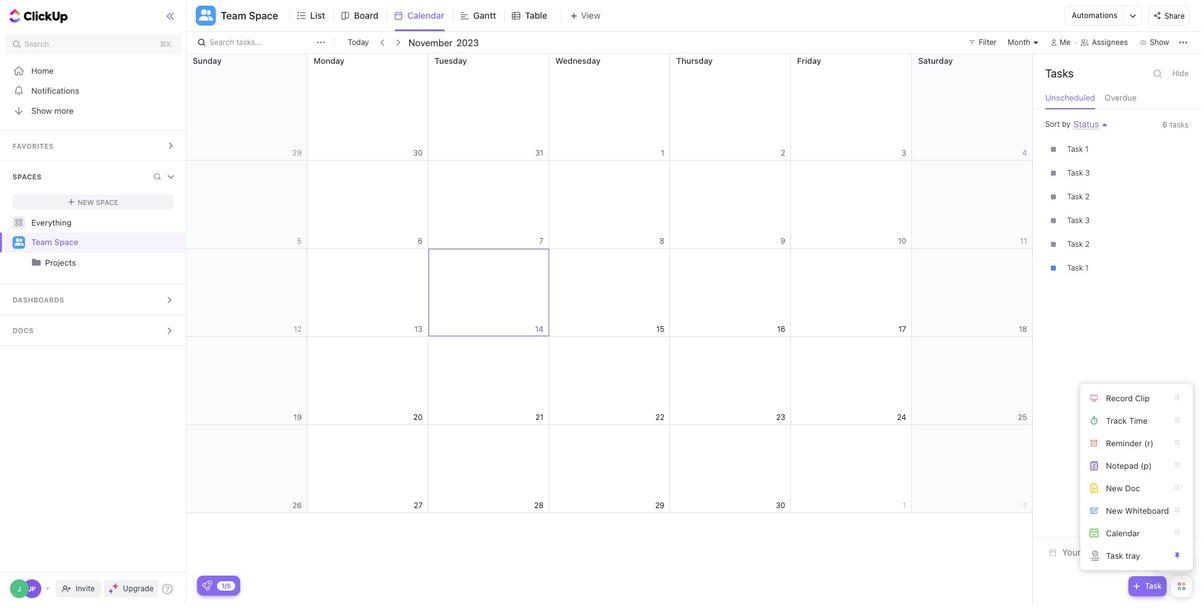 Task type: locate. For each thing, give the bounding box(es) containing it.
‎task down by
[[1067, 145, 1083, 154]]

1 vertical spatial ‎task
[[1067, 240, 1083, 249]]

1 task 3 from the top
[[1067, 168, 1090, 178]]

projects
[[45, 258, 76, 268]]

‎task
[[1067, 145, 1083, 154], [1067, 240, 1083, 249]]

new
[[78, 198, 94, 206], [1106, 483, 1123, 493], [1106, 506, 1123, 516]]

dashboards
[[13, 296, 64, 304]]

0 vertical spatial new
[[78, 198, 94, 206]]

0 vertical spatial team
[[221, 10, 246, 21]]

0 horizontal spatial 29
[[292, 148, 302, 157]]

2 ‎task from the top
[[1067, 240, 1083, 249]]

everything
[[31, 217, 72, 227]]

track time
[[1106, 416, 1148, 426]]

team space button
[[216, 2, 278, 29]]

0 horizontal spatial search
[[24, 39, 49, 49]]

23
[[776, 413, 785, 422]]

thursday
[[676, 56, 713, 66]]

your
[[1062, 547, 1081, 558]]

1 horizontal spatial show
[[1150, 38, 1169, 47]]

0 vertical spatial team space
[[221, 10, 278, 21]]

4 row from the top
[[186, 337, 1033, 425]]

sunday
[[193, 56, 222, 66]]

track
[[1106, 416, 1127, 426]]

task
[[1067, 168, 1083, 178], [1067, 192, 1083, 202], [1067, 216, 1083, 225], [1067, 263, 1083, 273], [1106, 551, 1123, 561], [1145, 582, 1162, 591]]

0 horizontal spatial user group image
[[14, 239, 23, 246]]

0 horizontal spatial team space
[[31, 237, 78, 247]]

new down new doc
[[1106, 506, 1123, 516]]

‎task up task 1
[[1067, 240, 1083, 249]]

view
[[581, 10, 601, 21]]

1 horizontal spatial 29
[[655, 501, 665, 510]]

2 projects link from the left
[[45, 253, 175, 273]]

favorites
[[13, 142, 54, 150]]

0 vertical spatial 6
[[1163, 120, 1168, 130]]

tuesday
[[435, 56, 467, 66]]

share
[[1165, 11, 1185, 20]]

show inside sidebar 'navigation'
[[31, 105, 52, 115]]

show down share button
[[1150, 38, 1169, 47]]

time
[[1129, 416, 1148, 426]]

calendar up 0
[[1106, 528, 1140, 538]]

0 vertical spatial 3
[[902, 148, 906, 157]]

notifications
[[31, 85, 79, 95]]

grid
[[186, 54, 1033, 606]]

0 vertical spatial task 3
[[1067, 168, 1090, 178]]

unscheduled
[[1046, 93, 1095, 103]]

new doc
[[1106, 483, 1140, 493]]

show left more
[[31, 105, 52, 115]]

1 vertical spatial 30
[[776, 501, 785, 510]]

tray
[[1126, 551, 1140, 561]]

1 vertical spatial 6
[[418, 236, 423, 246]]

team space for team space button
[[221, 10, 278, 21]]

space inside button
[[249, 10, 278, 21]]

row
[[186, 54, 1033, 161], [186, 161, 1033, 249], [186, 249, 1033, 337], [186, 337, 1033, 425], [186, 425, 1033, 514]]

0 horizontal spatial space
[[54, 237, 78, 247]]

team space inside button
[[221, 10, 278, 21]]

2 vertical spatial new
[[1106, 506, 1123, 516]]

grid containing sunday
[[186, 54, 1033, 606]]

doc
[[1125, 483, 1140, 493]]

list
[[310, 10, 325, 21]]

0 vertical spatial 30
[[413, 148, 423, 157]]

search inside sidebar 'navigation'
[[24, 39, 49, 49]]

6 for 6 tasks
[[1163, 120, 1168, 130]]

0 horizontal spatial 6
[[418, 236, 423, 246]]

3 row from the top
[[186, 249, 1033, 337]]

me
[[1060, 38, 1071, 47]]

1 horizontal spatial search
[[210, 38, 234, 47]]

team inside button
[[221, 10, 246, 21]]

1 horizontal spatial team space
[[221, 10, 278, 21]]

user group image
[[199, 9, 213, 20], [14, 239, 23, 246]]

row containing 12
[[186, 249, 1033, 337]]

notifications link
[[0, 81, 187, 101]]

your calendars 0
[[1062, 547, 1134, 558]]

1 vertical spatial user group image
[[14, 239, 23, 246]]

0 vertical spatial user group image
[[199, 9, 213, 20]]

today
[[348, 38, 369, 47]]

space up projects
[[54, 237, 78, 247]]

0 horizontal spatial team
[[31, 237, 52, 247]]

1 vertical spatial 29
[[655, 501, 665, 510]]

hide button
[[1169, 66, 1193, 81]]

new inside sidebar 'navigation'
[[78, 198, 94, 206]]

19
[[293, 413, 302, 422]]

search up sunday
[[210, 38, 234, 47]]

0 horizontal spatial 30
[[413, 148, 423, 157]]

sort
[[1046, 120, 1060, 129]]

1 horizontal spatial team
[[221, 10, 246, 21]]

30
[[413, 148, 423, 157], [776, 501, 785, 510]]

5 row from the top
[[186, 425, 1033, 514]]

user group image up dashboards
[[14, 239, 23, 246]]

show for show
[[1150, 38, 1169, 47]]

team space for the team space link
[[31, 237, 78, 247]]

new up everything link
[[78, 198, 94, 206]]

space for the team space link
[[54, 237, 78, 247]]

saturday
[[918, 56, 953, 66]]

1 horizontal spatial 6
[[1163, 120, 1168, 130]]

1 row from the top
[[186, 54, 1033, 161]]

1 vertical spatial task 3
[[1067, 216, 1090, 225]]

space up search tasks... text box
[[249, 10, 278, 21]]

6 for 6
[[418, 236, 423, 246]]

0 vertical spatial calendar
[[407, 10, 445, 21]]

3
[[902, 148, 906, 157], [1085, 168, 1090, 178], [1085, 216, 1090, 225]]

search up home
[[24, 39, 49, 49]]

1 vertical spatial calendar
[[1106, 528, 1140, 538]]

status button
[[1071, 119, 1099, 130]]

notepad
[[1106, 461, 1139, 471]]

search for search
[[24, 39, 49, 49]]

show for show more
[[31, 105, 52, 115]]

1 ‎task from the top
[[1067, 145, 1083, 154]]

search tasks...
[[210, 38, 262, 47]]

everything link
[[0, 213, 187, 233]]

view button
[[560, 8, 604, 23]]

record clip
[[1106, 393, 1150, 403]]

user group image up the search tasks...
[[199, 9, 213, 20]]

space up everything link
[[96, 198, 118, 206]]

new left doc
[[1106, 483, 1123, 493]]

calendar
[[407, 10, 445, 21], [1106, 528, 1140, 538]]

1 vertical spatial space
[[96, 198, 118, 206]]

0 vertical spatial ‎task
[[1067, 145, 1083, 154]]

10
[[898, 236, 906, 246]]

2 vertical spatial 3
[[1085, 216, 1090, 225]]

2023
[[456, 37, 479, 48]]

favorites button
[[0, 131, 187, 161]]

calendar up november
[[407, 10, 445, 21]]

task tray
[[1106, 551, 1140, 561]]

assignees button
[[1076, 35, 1134, 50]]

27
[[414, 501, 423, 510]]

more
[[54, 105, 74, 115]]

0 vertical spatial space
[[249, 10, 278, 21]]

show inside show dropdown button
[[1150, 38, 1169, 47]]

1 horizontal spatial calendar
[[1106, 528, 1140, 538]]

show
[[1150, 38, 1169, 47], [31, 105, 52, 115]]

team space inside sidebar 'navigation'
[[31, 237, 78, 247]]

filter button
[[964, 35, 1002, 50]]

(p)
[[1141, 461, 1152, 471]]

20
[[413, 413, 423, 422]]

list link
[[310, 0, 330, 31]]

onboarding checklist button element
[[202, 581, 212, 591]]

row containing 5
[[186, 161, 1033, 249]]

1 vertical spatial team space
[[31, 237, 78, 247]]

team inside sidebar 'navigation'
[[31, 237, 52, 247]]

1 vertical spatial new
[[1106, 483, 1123, 493]]

team space down everything
[[31, 237, 78, 247]]

1 vertical spatial show
[[31, 105, 52, 115]]

space for team space button
[[249, 10, 278, 21]]

(r)
[[1144, 438, 1154, 448]]

11
[[1020, 236, 1027, 246]]

0 horizontal spatial show
[[31, 105, 52, 115]]

2 horizontal spatial space
[[249, 10, 278, 21]]

1 vertical spatial team
[[31, 237, 52, 247]]

j
[[18, 586, 21, 593]]

space
[[249, 10, 278, 21], [96, 198, 118, 206], [54, 237, 78, 247]]

task 3 down task 2
[[1067, 216, 1090, 225]]

0 vertical spatial show
[[1150, 38, 1169, 47]]

0 vertical spatial 29
[[292, 148, 302, 157]]

team up the search tasks...
[[221, 10, 246, 21]]

team space up tasks...
[[221, 10, 278, 21]]

6
[[1163, 120, 1168, 130], [418, 236, 423, 246]]

sparkle svg 2 image
[[109, 589, 113, 594]]

team down everything
[[31, 237, 52, 247]]

‎task for ‎task 1
[[1067, 145, 1083, 154]]

‎task for ‎task 2
[[1067, 240, 1083, 249]]

row containing 29
[[186, 54, 1033, 161]]

26
[[292, 501, 302, 510]]

2 row from the top
[[186, 161, 1033, 249]]

2 vertical spatial space
[[54, 237, 78, 247]]

Search tasks... text field
[[210, 34, 313, 51]]

record
[[1106, 393, 1133, 403]]

home link
[[0, 61, 187, 81]]

1 horizontal spatial user group image
[[199, 9, 213, 20]]

task 3 up task 2
[[1067, 168, 1090, 178]]

overdue
[[1105, 93, 1137, 103]]

team
[[221, 10, 246, 21], [31, 237, 52, 247]]

6 inside row
[[418, 236, 423, 246]]

4
[[1023, 148, 1027, 157]]



Task type: describe. For each thing, give the bounding box(es) containing it.
team for team space button
[[221, 10, 246, 21]]

21
[[536, 413, 544, 422]]

17
[[899, 324, 906, 334]]

calendars
[[1083, 547, 1124, 558]]

docs
[[13, 327, 34, 335]]

tasks...
[[236, 38, 262, 47]]

reminder
[[1106, 438, 1142, 448]]

show more
[[31, 105, 74, 115]]

‎task 2
[[1067, 240, 1090, 249]]

row containing 19
[[186, 337, 1033, 425]]

tasks
[[1170, 120, 1189, 130]]

team for the team space link
[[31, 237, 52, 247]]

hide
[[1172, 69, 1189, 78]]

clip
[[1135, 393, 1150, 403]]

22
[[655, 413, 665, 422]]

25
[[1018, 413, 1027, 422]]

gantt
[[473, 10, 496, 21]]

7
[[539, 236, 544, 246]]

reminder (r)
[[1106, 438, 1154, 448]]

user group image inside sidebar 'navigation'
[[14, 239, 23, 246]]

12
[[294, 324, 302, 334]]

sidebar navigation
[[0, 0, 189, 606]]

0
[[1129, 549, 1134, 557]]

whiteboard
[[1125, 506, 1169, 516]]

invite
[[76, 584, 95, 594]]

upgrade link
[[104, 581, 159, 598]]

28
[[534, 501, 544, 510]]

upgrade
[[123, 584, 154, 594]]

jp
[[28, 586, 36, 593]]

assignees
[[1092, 38, 1128, 47]]

board
[[354, 10, 379, 21]]

1 vertical spatial 3
[[1085, 168, 1090, 178]]

onboarding checklist button image
[[202, 581, 212, 591]]

show button
[[1136, 35, 1173, 50]]

filter
[[979, 38, 997, 47]]

13
[[414, 324, 423, 334]]

new for new space
[[78, 198, 94, 206]]

today button
[[345, 36, 372, 49]]

sort by
[[1046, 120, 1071, 129]]

9
[[781, 236, 785, 246]]

18
[[1019, 324, 1027, 334]]

‎task 1
[[1067, 145, 1089, 154]]

new whiteboard
[[1106, 506, 1169, 516]]

save
[[1161, 558, 1179, 567]]

row containing 26
[[186, 425, 1033, 514]]

1 projects link from the left
[[1, 253, 175, 273]]

automations
[[1072, 11, 1118, 20]]

table
[[525, 10, 547, 21]]

task 1
[[1067, 263, 1089, 273]]

6 tasks
[[1163, 120, 1189, 130]]

24
[[897, 413, 906, 422]]

1 horizontal spatial 30
[[776, 501, 785, 510]]

month button
[[1004, 35, 1044, 50]]

spaces
[[13, 173, 42, 181]]

15
[[656, 324, 665, 334]]

1/5
[[221, 582, 231, 590]]

status
[[1074, 119, 1099, 130]]

team space link
[[31, 233, 175, 253]]

8
[[660, 236, 665, 246]]

board link
[[354, 0, 384, 31]]

31
[[535, 148, 544, 157]]

new for new whiteboard
[[1106, 506, 1123, 516]]

16
[[777, 324, 785, 334]]

search for search tasks...
[[210, 38, 234, 47]]

tasks
[[1046, 67, 1074, 80]]

calendar link
[[407, 0, 450, 31]]

0 horizontal spatial calendar
[[407, 10, 445, 21]]

5
[[297, 236, 302, 246]]

wednesday
[[556, 56, 601, 66]]

friday
[[797, 56, 821, 66]]

new for new doc
[[1106, 483, 1123, 493]]

notepad (p)
[[1106, 461, 1152, 471]]

automations button
[[1066, 6, 1124, 25]]

november
[[408, 37, 453, 48]]

sparkle svg 1 image
[[112, 584, 119, 590]]

share button
[[1149, 6, 1190, 26]]

table link
[[525, 0, 552, 31]]

2 task 3 from the top
[[1067, 216, 1090, 225]]

by
[[1062, 120, 1071, 129]]

me button
[[1046, 35, 1076, 50]]

1 horizontal spatial space
[[96, 198, 118, 206]]

gantt link
[[473, 0, 501, 31]]



Task type: vqa. For each thing, say whether or not it's contained in the screenshot.


